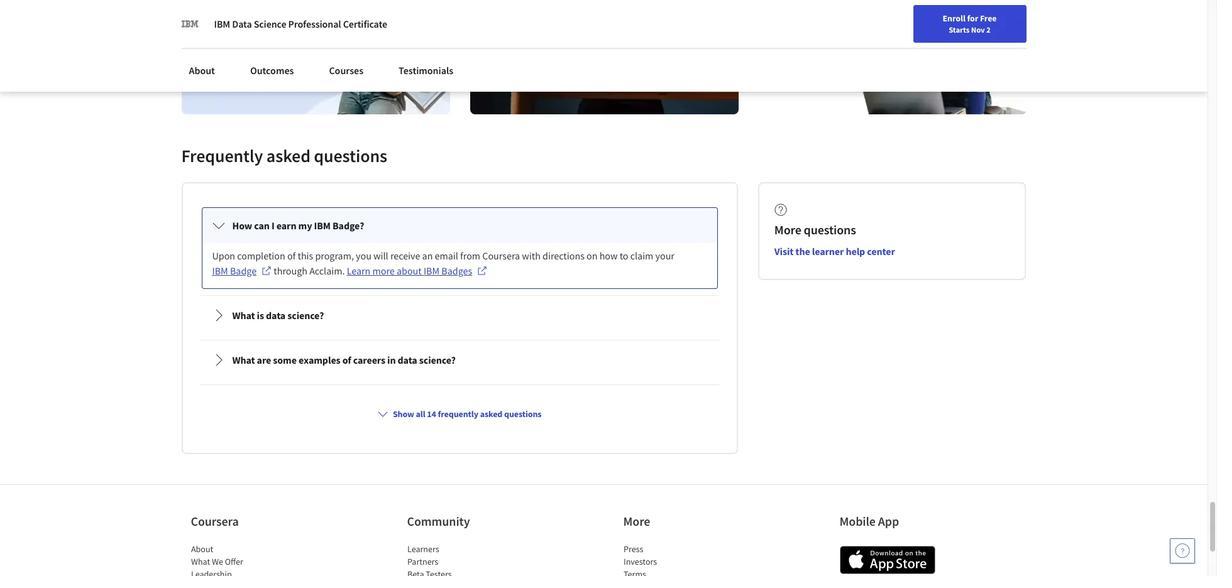 Task type: vqa. For each thing, say whether or not it's contained in the screenshot.
Social to the top
no



Task type: locate. For each thing, give the bounding box(es) containing it.
3 list from the left
[[623, 543, 730, 576]]

ibm badge link
[[212, 263, 272, 278]]

outcomes
[[250, 64, 294, 77]]

2 list item from the left
[[407, 568, 514, 576]]

what are some examples of careers in data science? button
[[202, 343, 717, 378]]

data right in
[[398, 354, 417, 366]]

about inside about what we offer
[[191, 544, 213, 555]]

show all 14 frequently asked questions button
[[373, 403, 547, 426]]

learn
[[347, 265, 370, 277]]

an
[[422, 250, 433, 262]]

ibm image
[[181, 15, 199, 33]]

data
[[266, 309, 286, 322], [398, 354, 417, 366]]

0 vertical spatial more
[[774, 222, 801, 238]]

in
[[387, 354, 396, 366]]

0 horizontal spatial science?
[[287, 309, 324, 322]]

some
[[273, 354, 297, 366]]

0 horizontal spatial your
[[655, 250, 674, 262]]

investors link
[[623, 556, 657, 568]]

0 horizontal spatial more
[[623, 514, 650, 529]]

list for community
[[407, 543, 514, 576]]

will
[[373, 250, 388, 262]]

the
[[795, 245, 810, 258]]

1 vertical spatial of
[[342, 354, 351, 366]]

how can i earn my ibm badge? button
[[202, 208, 717, 243]]

what
[[232, 309, 255, 322], [232, 354, 255, 366], [191, 556, 210, 568]]

mobile
[[840, 514, 876, 529]]

list containing learners
[[407, 543, 514, 576]]

0 vertical spatial data
[[266, 309, 286, 322]]

ibm inside dropdown button
[[314, 219, 331, 232]]

1 horizontal spatial list
[[407, 543, 514, 576]]

ibm badge
[[212, 265, 257, 277]]

1 horizontal spatial coursera
[[482, 250, 520, 262]]

1 vertical spatial coursera
[[191, 514, 239, 529]]

center
[[867, 245, 895, 258]]

0 horizontal spatial questions
[[314, 145, 387, 167]]

ibm
[[214, 18, 230, 30], [314, 219, 331, 232], [212, 265, 228, 277], [424, 265, 440, 277]]

earn
[[276, 219, 296, 232]]

what are some examples of careers in data science?
[[232, 354, 456, 366]]

list
[[191, 543, 298, 576], [407, 543, 514, 576], [623, 543, 730, 576]]

outcomes link
[[243, 57, 301, 84]]

starts
[[949, 25, 970, 35]]

list containing press
[[623, 543, 730, 576]]

science? right in
[[419, 354, 456, 366]]

ibm right my
[[314, 219, 331, 232]]

0 vertical spatial about
[[189, 64, 215, 77]]

courses
[[329, 64, 363, 77]]

your right "claim"
[[655, 250, 674, 262]]

list item down 'partners' on the bottom of page
[[407, 568, 514, 576]]

1 horizontal spatial of
[[342, 354, 351, 366]]

what left we
[[191, 556, 210, 568]]

1 vertical spatial questions
[[804, 222, 856, 238]]

your
[[877, 14, 893, 26], [655, 250, 674, 262]]

questions inside dropdown button
[[504, 409, 542, 420]]

1 horizontal spatial science?
[[419, 354, 456, 366]]

1 vertical spatial data
[[398, 354, 417, 366]]

2 horizontal spatial questions
[[804, 222, 856, 238]]

0 horizontal spatial list
[[191, 543, 298, 576]]

1 horizontal spatial questions
[[504, 409, 542, 420]]

1 vertical spatial more
[[623, 514, 650, 529]]

help center image
[[1175, 544, 1190, 559]]

new
[[895, 14, 912, 26]]

0 vertical spatial what
[[232, 309, 255, 322]]

what left the is
[[232, 309, 255, 322]]

testimonials
[[399, 64, 453, 77]]

learn more about ibm badges link
[[347, 263, 487, 278]]

how
[[232, 219, 252, 232]]

learners partners
[[407, 544, 439, 568]]

science
[[254, 18, 286, 30]]

list item down offer
[[191, 568, 298, 576]]

1 vertical spatial science?
[[419, 354, 456, 366]]

visit
[[774, 245, 794, 258]]

about link
[[181, 57, 222, 84], [191, 544, 213, 555]]

offer
[[225, 556, 243, 568]]

of left this
[[287, 250, 296, 262]]

coursera up about what we offer
[[191, 514, 239, 529]]

what inside dropdown button
[[232, 354, 255, 366]]

careers
[[353, 354, 385, 366]]

1 vertical spatial about link
[[191, 544, 213, 555]]

can
[[254, 219, 270, 232]]

what left are
[[232, 354, 255, 366]]

14
[[427, 409, 436, 420]]

english button
[[944, 0, 1020, 41]]

0 horizontal spatial data
[[266, 309, 286, 322]]

2 vertical spatial questions
[[504, 409, 542, 420]]

data
[[232, 18, 252, 30]]

what for what are some examples of careers in data science?
[[232, 354, 255, 366]]

ibm down upon
[[212, 265, 228, 277]]

press
[[623, 544, 643, 555]]

1 vertical spatial asked
[[480, 409, 502, 420]]

about up what we offer link
[[191, 544, 213, 555]]

what inside dropdown button
[[232, 309, 255, 322]]

2 vertical spatial what
[[191, 556, 210, 568]]

1 horizontal spatial data
[[398, 354, 417, 366]]

of
[[287, 250, 296, 262], [342, 354, 351, 366]]

2 list from the left
[[407, 543, 514, 576]]

1 horizontal spatial more
[[774, 222, 801, 238]]

testimonials link
[[391, 57, 461, 84]]

1 horizontal spatial list item
[[407, 568, 514, 576]]

we
[[212, 556, 223, 568]]

learners
[[407, 544, 439, 555]]

1 horizontal spatial your
[[877, 14, 893, 26]]

about
[[189, 64, 215, 77], [191, 544, 213, 555]]

mobile app
[[840, 514, 899, 529]]

frequently
[[181, 145, 263, 167]]

list item for community
[[407, 568, 514, 576]]

0 vertical spatial coursera
[[482, 250, 520, 262]]

0 vertical spatial about link
[[181, 57, 222, 84]]

about link down ibm icon
[[181, 57, 222, 84]]

list item down investors link
[[623, 568, 730, 576]]

about down ibm icon
[[189, 64, 215, 77]]

visit the learner help center
[[774, 245, 895, 258]]

2 horizontal spatial list
[[623, 543, 730, 576]]

science? down through acclaim.
[[287, 309, 324, 322]]

claim
[[630, 250, 653, 262]]

your right find
[[877, 14, 893, 26]]

career
[[913, 14, 938, 26]]

data right the is
[[266, 309, 286, 322]]

asked
[[266, 145, 310, 167], [480, 409, 502, 420]]

questions
[[314, 145, 387, 167], [804, 222, 856, 238], [504, 409, 542, 420]]

science?
[[287, 309, 324, 322], [419, 354, 456, 366]]

more questions
[[774, 222, 856, 238]]

opens in a new tab image
[[477, 266, 487, 276]]

1 vertical spatial about
[[191, 544, 213, 555]]

data inside dropdown button
[[266, 309, 286, 322]]

3 list item from the left
[[623, 568, 730, 576]]

None search field
[[179, 8, 481, 33]]

list item for coursera
[[191, 568, 298, 576]]

0 horizontal spatial asked
[[266, 145, 310, 167]]

0 horizontal spatial list item
[[191, 568, 298, 576]]

ibm down an
[[424, 265, 440, 277]]

of inside dropdown button
[[342, 354, 351, 366]]

0 horizontal spatial coursera
[[191, 514, 239, 529]]

0 vertical spatial your
[[877, 14, 893, 26]]

of left careers
[[342, 354, 351, 366]]

courses link
[[322, 57, 371, 84]]

list item
[[191, 568, 298, 576], [407, 568, 514, 576], [623, 568, 730, 576]]

more
[[774, 222, 801, 238], [623, 514, 650, 529]]

2
[[986, 25, 991, 35]]

about link up what we offer link
[[191, 544, 213, 555]]

more up visit
[[774, 222, 801, 238]]

list containing about
[[191, 543, 298, 576]]

1 list item from the left
[[191, 568, 298, 576]]

2 horizontal spatial list item
[[623, 568, 730, 576]]

1 horizontal spatial asked
[[480, 409, 502, 420]]

1 vertical spatial your
[[655, 250, 674, 262]]

0 horizontal spatial of
[[287, 250, 296, 262]]

1 vertical spatial what
[[232, 354, 255, 366]]

more up press
[[623, 514, 650, 529]]

show all 14 frequently asked questions
[[393, 409, 542, 420]]

coursera up opens in a new tab icon
[[482, 250, 520, 262]]

1 list from the left
[[191, 543, 298, 576]]

opens in a new tab image
[[262, 266, 272, 276]]

about what we offer
[[191, 544, 243, 568]]

partners
[[407, 556, 438, 568]]

0 vertical spatial science?
[[287, 309, 324, 322]]

investors
[[623, 556, 657, 568]]



Task type: describe. For each thing, give the bounding box(es) containing it.
this
[[298, 250, 313, 262]]

list item for more
[[623, 568, 730, 576]]

upon completion of this program, you will receive an email from coursera with directions on how to claim your
[[212, 250, 677, 262]]

about for about
[[189, 64, 215, 77]]

partners link
[[407, 556, 438, 568]]

about
[[397, 265, 422, 277]]

about for about what we offer
[[191, 544, 213, 555]]

learners link
[[407, 544, 439, 555]]

professional
[[288, 18, 341, 30]]

more for more questions
[[774, 222, 801, 238]]

ibm data science professional certificate
[[214, 18, 387, 30]]

on
[[587, 250, 598, 262]]

press investors
[[623, 544, 657, 568]]

learner
[[812, 245, 844, 258]]

receive
[[390, 250, 420, 262]]

english
[[966, 14, 997, 27]]

about link for frequently asked questions
[[181, 57, 222, 84]]

show
[[393, 409, 414, 420]]

your inside collapsed "list"
[[655, 250, 674, 262]]

learn more about ibm badges
[[347, 265, 472, 277]]

list for coursera
[[191, 543, 298, 576]]

how
[[600, 250, 618, 262]]

all
[[416, 409, 425, 420]]

find your new career
[[859, 14, 938, 26]]

upon
[[212, 250, 235, 262]]

frequently
[[438, 409, 478, 420]]

list for more
[[623, 543, 730, 576]]

you
[[356, 250, 371, 262]]

collapsed list
[[198, 204, 722, 576]]

what is data science? button
[[202, 298, 717, 333]]

0 vertical spatial asked
[[266, 145, 310, 167]]

acclaim.
[[309, 265, 345, 277]]

nov
[[971, 25, 985, 35]]

ibm left data
[[214, 18, 230, 30]]

find
[[859, 14, 875, 26]]

what inside about what we offer
[[191, 556, 210, 568]]

frequently asked questions
[[181, 145, 387, 167]]

is
[[257, 309, 264, 322]]

through acclaim.
[[272, 265, 347, 277]]

badges
[[442, 265, 472, 277]]

what is data science?
[[232, 309, 324, 322]]

email
[[435, 250, 458, 262]]

science? inside dropdown button
[[287, 309, 324, 322]]

asked inside dropdown button
[[480, 409, 502, 420]]

data inside dropdown button
[[398, 354, 417, 366]]

0 vertical spatial questions
[[314, 145, 387, 167]]

from
[[460, 250, 480, 262]]

0 vertical spatial of
[[287, 250, 296, 262]]

for
[[967, 13, 978, 24]]

program,
[[315, 250, 354, 262]]

badge
[[230, 265, 257, 277]]

app
[[878, 514, 899, 529]]

visit the learner help center link
[[774, 245, 895, 258]]

coursera inside collapsed "list"
[[482, 250, 520, 262]]

through
[[274, 265, 307, 277]]

certificate
[[343, 18, 387, 30]]

to
[[620, 250, 628, 262]]

press link
[[623, 544, 643, 555]]

enroll
[[943, 13, 966, 24]]

science? inside dropdown button
[[419, 354, 456, 366]]

completion
[[237, 250, 285, 262]]

how can i earn my ibm badge?
[[232, 219, 364, 232]]

find your new career link
[[852, 13, 944, 28]]

examples
[[299, 354, 340, 366]]

more
[[372, 265, 395, 277]]

about link for more
[[191, 544, 213, 555]]

free
[[980, 13, 997, 24]]

community
[[407, 514, 470, 529]]

directions
[[543, 250, 585, 262]]

what for what is data science?
[[232, 309, 255, 322]]

download on the app store image
[[840, 546, 935, 575]]

enroll for free starts nov 2
[[943, 13, 997, 35]]

help
[[846, 245, 865, 258]]

what we offer link
[[191, 556, 243, 568]]

my
[[298, 219, 312, 232]]

i
[[272, 219, 275, 232]]

more for more
[[623, 514, 650, 529]]

ibm inside "link"
[[424, 265, 440, 277]]

with
[[522, 250, 541, 262]]

are
[[257, 354, 271, 366]]

badge?
[[333, 219, 364, 232]]



